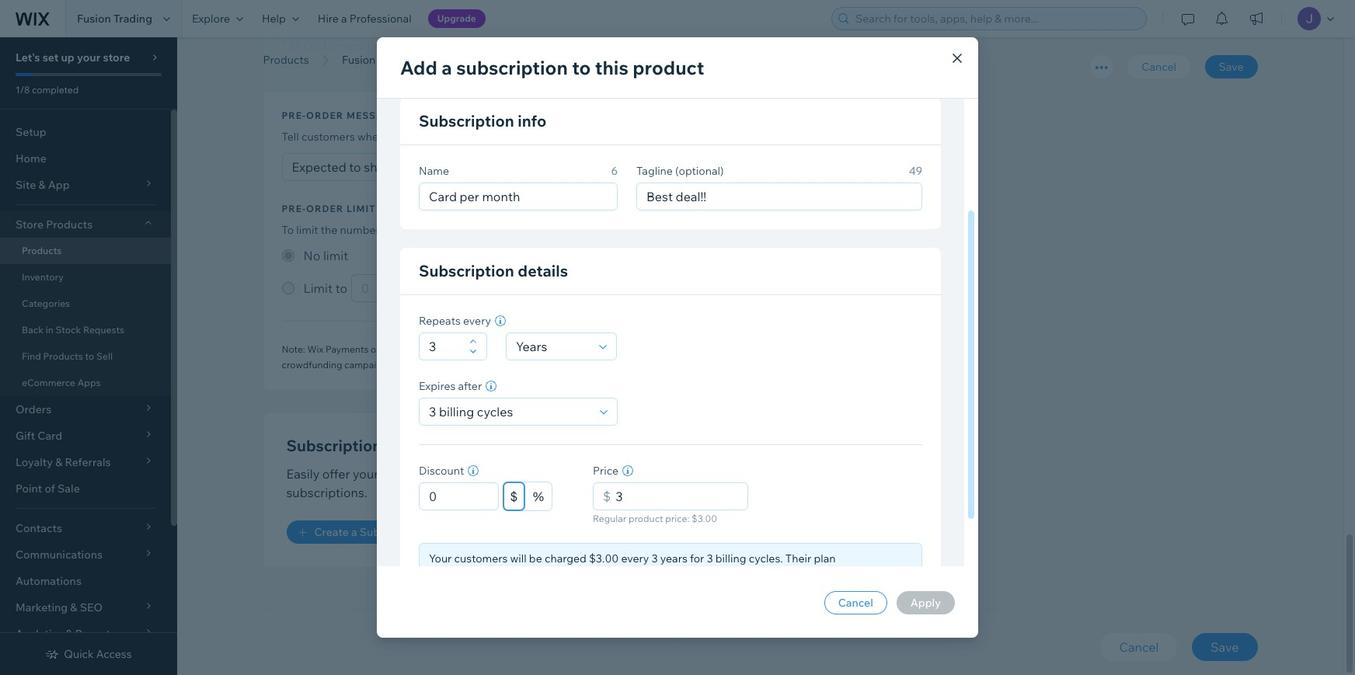 Task type: vqa. For each thing, say whether or not it's contained in the screenshot.
Professional a
yes



Task type: locate. For each thing, give the bounding box(es) containing it.
buy
[[367, 38, 389, 53]]

back in stock requests link
[[0, 317, 171, 344]]

6
[[611, 164, 618, 178]]

1 horizontal spatial when
[[480, 344, 504, 356]]

1 horizontal spatial are
[[810, 344, 823, 356]]

pre- for tell customers when this product will be shipped or delivered.
[[282, 110, 306, 122]]

hire
[[318, 12, 339, 26]]

1 vertical spatial cancel
[[839, 596, 874, 610]]

the right orders at left
[[506, 344, 521, 356]]

requests
[[83, 324, 124, 336]]

e.g., Subscribe & save 15% field
[[642, 183, 917, 210]]

be inside subscriptions form
[[470, 130, 483, 144]]

your right up
[[77, 51, 101, 65]]

products left the on
[[382, 467, 434, 482]]

your right the offer
[[353, 467, 379, 482]]

1 horizontal spatial or
[[577, 38, 589, 53]]

will
[[451, 130, 468, 144], [510, 552, 527, 566], [429, 567, 446, 581]]

your inside sidebar element
[[77, 51, 101, 65]]

1 vertical spatial for
[[690, 552, 705, 566]]

order inside the let customers buy this product before it's released or when it's out of stock. learn about pre-order
[[378, 56, 409, 72]]

2 pre- from the top
[[282, 203, 306, 215]]

within
[[622, 344, 649, 356]]

None text field
[[424, 333, 465, 360]]

2 vertical spatial order
[[306, 203, 344, 215]]

are left not
[[810, 344, 823, 356]]

note: wix payments only supports pre-orders when the products are delivered within 12 months of the purchase date, and are not part of a crowdfunding campaign.
[[282, 344, 878, 371]]

products inside subscriptions form
[[263, 53, 309, 67]]

$
[[603, 489, 611, 505], [511, 490, 518, 504]]

limit
[[347, 203, 376, 215], [296, 223, 318, 237]]

fusion inside subscriptions form
[[342, 53, 376, 67]]

a right the on
[[454, 467, 461, 482]]

0 vertical spatial to
[[572, 56, 591, 79]]

0 vertical spatial $3.00
[[692, 513, 717, 525]]

1 horizontal spatial your
[[353, 467, 379, 482]]

1 vertical spatial pre-
[[489, 223, 510, 237]]

pre- up to
[[282, 203, 306, 215]]

2 vertical spatial pre-
[[433, 344, 450, 356]]

customers down pre-order message
[[302, 130, 355, 144]]

limit right to
[[296, 223, 318, 237]]

be up years.
[[529, 552, 542, 566]]

to down released
[[572, 56, 591, 79]]

or right shipped
[[529, 130, 540, 144]]

0 horizontal spatial 0 number field
[[424, 484, 494, 510]]

items
[[395, 223, 423, 237]]

order left message
[[306, 110, 344, 122]]

a inside button
[[351, 526, 357, 540]]

automations link
[[0, 568, 171, 595]]

add
[[400, 56, 438, 79]]

1 vertical spatial subscription
[[419, 261, 515, 281]]

option group
[[282, 247, 896, 303]]

first time_stores_subsciptions and reccuring orders_calender and box copy image
[[724, 452, 892, 530]]

0 horizontal spatial 3
[[652, 552, 658, 566]]

setup
[[16, 125, 46, 139]]

pre-
[[282, 110, 306, 122], [282, 203, 306, 215]]

charged
[[545, 552, 587, 566]]

your inside easily offer your products on a recurring basis with subscriptions.
[[353, 467, 379, 482]]

0 vertical spatial save
[[1219, 60, 1244, 74]]

to left sell
[[85, 351, 94, 362]]

2 vertical spatial customers
[[454, 552, 508, 566]]

expires
[[419, 379, 456, 393]]

select field down details
[[512, 333, 594, 360]]

subscription right create
[[360, 526, 425, 540]]

limit up number
[[347, 203, 376, 215]]

for inside subscriptions form
[[472, 223, 487, 237]]

1 vertical spatial or
[[529, 130, 540, 144]]

Select field
[[512, 333, 594, 360], [424, 399, 595, 425]]

0 horizontal spatial for
[[472, 223, 487, 237]]

of right out
[[667, 38, 679, 53]]

shipped
[[486, 130, 527, 144]]

1 vertical spatial pre-
[[282, 203, 306, 215]]

0 horizontal spatial or
[[529, 130, 540, 144]]

9
[[508, 567, 514, 581]]

1 horizontal spatial every
[[621, 552, 649, 566]]

tagline (optional)
[[637, 164, 724, 178]]

orders
[[450, 344, 478, 356]]

products link down the store products
[[0, 238, 171, 264]]

point
[[16, 482, 42, 496]]

1 vertical spatial learn
[[735, 223, 763, 237]]

2 horizontal spatial pre-
[[489, 223, 510, 237]]

be inside your customers will be charged $3.00 every 3 years for 3 billing cycles. their plan will expire after 9 years.
[[529, 552, 542, 566]]

of left the sale
[[45, 482, 55, 496]]

0 vertical spatial for
[[472, 223, 487, 237]]

after right expires
[[458, 379, 482, 393]]

on
[[437, 467, 452, 482]]

0 number field up price:
[[611, 484, 743, 510]]

order up number
[[306, 203, 344, 215]]

1 horizontal spatial learn
[[735, 223, 763, 237]]

product
[[416, 38, 462, 53], [633, 56, 705, 79], [408, 130, 449, 144], [629, 513, 664, 525]]

pre-
[[354, 56, 378, 72], [489, 223, 510, 237], [433, 344, 450, 356]]

product inside the let customers buy this product before it's released or when it's out of stock. learn about pre-order
[[416, 38, 462, 53]]

0 horizontal spatial pre-
[[354, 56, 378, 72]]

1 vertical spatial products
[[382, 467, 434, 482]]

0 horizontal spatial limit
[[296, 223, 318, 237]]

save button
[[1205, 55, 1258, 79], [1193, 634, 1258, 662]]

pre-order limit
[[282, 203, 376, 215]]

pre- inside note: wix payments only supports pre-orders when the products are delivered within 12 months of the purchase date, and are not part of a crowdfunding campaign.
[[433, 344, 450, 356]]

option group inside subscriptions form
[[282, 247, 896, 303]]

0 vertical spatial customers
[[303, 38, 364, 53]]

0 vertical spatial products link
[[255, 52, 317, 68]]

when right orders at left
[[480, 344, 504, 356]]

professional
[[350, 12, 412, 26]]

after left 9
[[481, 567, 505, 581]]

1 vertical spatial products link
[[0, 238, 171, 264]]

2 are from the left
[[810, 344, 823, 356]]

back in stock requests
[[22, 324, 124, 336]]

0 horizontal spatial fusion
[[77, 12, 111, 26]]

select field down expires after
[[424, 399, 595, 425]]

of inside the let customers buy this product before it's released or when it's out of stock. learn about pre-order
[[667, 38, 679, 53]]

are
[[564, 344, 578, 356], [810, 344, 823, 356]]

0 horizontal spatial when
[[358, 130, 385, 144]]

let customers buy this product before it's released or when it's out of stock. learn about pre-order
[[282, 38, 716, 72]]

1 horizontal spatial the
[[506, 344, 521, 356]]

2 it's from the left
[[626, 38, 642, 53]]

% button
[[525, 483, 552, 511]]

learn down let
[[282, 56, 315, 72]]

0 vertical spatial be
[[470, 130, 483, 144]]

pre- up tell
[[282, 110, 306, 122]]

the down pre-order limit
[[321, 223, 338, 237]]

create a subscription button
[[286, 521, 439, 545]]

products
[[263, 53, 309, 67], [46, 218, 93, 232], [22, 245, 62, 257], [43, 351, 83, 362]]

products up inventory at the top
[[22, 245, 62, 257]]

0 horizontal spatial $3.00
[[589, 552, 619, 566]]

subscription up name at the top of page
[[419, 111, 515, 131]]

to inside sidebar element
[[85, 351, 94, 362]]

1 horizontal spatial it's
[[626, 38, 642, 53]]

$ inside 'button'
[[511, 490, 518, 504]]

will down your
[[429, 567, 446, 581]]

products down help button
[[263, 53, 309, 67]]

for right years
[[690, 552, 705, 566]]

0 vertical spatial limit
[[347, 203, 376, 215]]

$3.00 right 'charged'
[[589, 552, 619, 566]]

0 number field down the on
[[424, 484, 494, 510]]

0 horizontal spatial learn
[[282, 56, 315, 72]]

customers for will
[[454, 552, 508, 566]]

are left delivered
[[564, 344, 578, 356]]

will left shipped
[[451, 130, 468, 144]]

1 horizontal spatial pre-
[[433, 344, 450, 356]]

purchase
[[725, 344, 765, 356]]

0 vertical spatial will
[[451, 130, 468, 144]]

pre- down e.g., coffee of the month field
[[489, 223, 510, 237]]

0 vertical spatial subscription
[[419, 111, 515, 131]]

of right the months
[[698, 344, 707, 356]]

products left delivered
[[523, 344, 562, 356]]

this
[[392, 38, 413, 53], [595, 56, 629, 79], [387, 130, 406, 144], [612, 223, 630, 237]]

a right add
[[442, 56, 452, 79]]

learn left the how
[[735, 223, 763, 237]]

a right hire
[[341, 12, 347, 26]]

0 horizontal spatial to
[[85, 351, 94, 362]]

will up 9
[[510, 552, 527, 566]]

1 vertical spatial be
[[529, 552, 542, 566]]

1 0 number field from the left
[[424, 484, 494, 510]]

a
[[341, 12, 347, 26], [442, 56, 452, 79], [873, 344, 878, 356], [454, 467, 461, 482], [351, 526, 357, 540]]

1 horizontal spatial 3
[[707, 552, 713, 566]]

let
[[282, 38, 300, 53]]

0 horizontal spatial will
[[429, 567, 446, 581]]

0 horizontal spatial every
[[463, 314, 491, 328]]

1 horizontal spatial $3.00
[[692, 513, 717, 525]]

or inside the let customers buy this product before it's released or when it's out of stock. learn about pre-order
[[577, 38, 589, 53]]

1 horizontal spatial products
[[523, 344, 562, 356]]

1 horizontal spatial limit
[[347, 203, 376, 215]]

1/8
[[16, 84, 30, 96]]

to
[[572, 56, 591, 79], [85, 351, 94, 362]]

be left shipped
[[470, 130, 483, 144]]

or for shipped
[[529, 130, 540, 144]]

1 vertical spatial save button
[[1193, 634, 1258, 662]]

it's up 'subscription'
[[506, 38, 522, 53]]

apps
[[78, 377, 101, 389]]

setup link
[[0, 119, 171, 145]]

0 vertical spatial learn
[[282, 56, 315, 72]]

subscription for subscription info
[[419, 111, 515, 131]]

create
[[314, 526, 349, 540]]

3 left "billing"
[[707, 552, 713, 566]]

when inside note: wix payments only supports pre-orders when the products are delivered within 12 months of the purchase date, and are not part of a crowdfunding campaign.
[[480, 344, 504, 356]]

crowdfunding
[[282, 360, 343, 371]]

in
[[46, 324, 54, 336]]

subscription for subscription details
[[419, 261, 515, 281]]

details
[[518, 261, 568, 281]]

order down buy
[[378, 56, 409, 72]]

fusion left toy
[[342, 53, 376, 67]]

products inside note: wix payments only supports pre-orders when the products are delivered within 12 months of the purchase date, and are not part of a crowdfunding campaign.
[[523, 344, 562, 356]]

customers inside your customers will be charged $3.00 every 3 years for 3 billing cycles. their plan will expire after 9 years.
[[454, 552, 508, 566]]

1 vertical spatial will
[[510, 552, 527, 566]]

3 left years
[[652, 552, 658, 566]]

customers for when
[[302, 130, 355, 144]]

2 vertical spatial when
[[480, 344, 504, 356]]

0 vertical spatial pre-
[[282, 110, 306, 122]]

pre- left toy
[[354, 56, 378, 72]]

0 vertical spatial order
[[378, 56, 409, 72]]

order for tell customers when this product will be shipped or delivered.
[[306, 110, 344, 122]]

subscription down available
[[419, 261, 515, 281]]

0 horizontal spatial products
[[382, 467, 434, 482]]

$3.00 right price:
[[692, 513, 717, 525]]

inventory
[[22, 271, 64, 283]]

your
[[77, 51, 101, 65], [353, 467, 379, 482]]

1 horizontal spatial will
[[451, 130, 468, 144]]

campaign.
[[345, 360, 390, 371]]

product up add
[[416, 38, 462, 53]]

every up orders at left
[[463, 314, 491, 328]]

save for bottom save button
[[1211, 640, 1240, 656]]

0 horizontal spatial be
[[470, 130, 483, 144]]

categories link
[[0, 291, 171, 317]]

subscription inside button
[[360, 526, 425, 540]]

$ up regular
[[603, 489, 611, 505]]

with
[[553, 467, 577, 482]]

sell
[[96, 351, 113, 362]]

a right part
[[873, 344, 878, 356]]

0 vertical spatial pre-
[[354, 56, 378, 72]]

upgrade
[[437, 12, 476, 24]]

0 vertical spatial select field
[[512, 333, 594, 360]]

products link down help button
[[255, 52, 317, 68]]

1 vertical spatial your
[[353, 467, 379, 482]]

add a subscription to this product
[[400, 56, 705, 79]]

0 vertical spatial or
[[577, 38, 589, 53]]

it's left out
[[626, 38, 642, 53]]

or right released
[[577, 38, 589, 53]]

1 vertical spatial every
[[621, 552, 649, 566]]

cancel button
[[1128, 55, 1191, 79], [825, 592, 888, 615], [1101, 634, 1178, 662]]

the left purchase
[[709, 344, 723, 356]]

1 vertical spatial to
[[85, 351, 94, 362]]

1 horizontal spatial be
[[529, 552, 542, 566]]

0 vertical spatial fusion
[[77, 12, 111, 26]]

name
[[419, 164, 449, 178]]

1 vertical spatial limit
[[296, 223, 318, 237]]

customers up about
[[303, 38, 364, 53]]

when left out
[[592, 38, 623, 53]]

1 vertical spatial customers
[[302, 130, 355, 144]]

1 horizontal spatial fusion
[[342, 53, 376, 67]]

0 horizontal spatial it's
[[506, 38, 522, 53]]

(optional)
[[676, 164, 724, 178]]

1 horizontal spatial for
[[690, 552, 705, 566]]

for
[[472, 223, 487, 237], [690, 552, 705, 566]]

order
[[378, 56, 409, 72], [306, 110, 344, 122], [306, 203, 344, 215]]

1 vertical spatial $3.00
[[589, 552, 619, 566]]

a inside easily offer your products on a recurring basis with subscriptions.
[[454, 467, 461, 482]]

a right create
[[351, 526, 357, 540]]

pre- down repeats
[[433, 344, 450, 356]]

0 vertical spatial after
[[458, 379, 482, 393]]

point of sale link
[[0, 476, 171, 502]]

customers up expire
[[454, 552, 508, 566]]

0 number field
[[424, 484, 494, 510], [611, 484, 743, 510]]

0 horizontal spatial are
[[564, 344, 578, 356]]

0 vertical spatial your
[[77, 51, 101, 65]]

or
[[577, 38, 589, 53], [529, 130, 540, 144]]

home link
[[0, 145, 171, 172]]

1 vertical spatial after
[[481, 567, 505, 581]]

point of sale
[[16, 482, 80, 496]]

fusion for fusion toy
[[342, 53, 376, 67]]

$ left the % on the bottom left of page
[[511, 490, 518, 504]]

2 horizontal spatial will
[[510, 552, 527, 566]]

every left years
[[621, 552, 649, 566]]

your customers will be charged $3.00 every 3 years for 3 billing cycles. their plan will expire after 9 years.
[[429, 552, 836, 581]]

0 horizontal spatial $
[[511, 490, 518, 504]]

for right available
[[472, 223, 487, 237]]

0 vertical spatial products
[[523, 344, 562, 356]]

billing
[[716, 552, 747, 566]]

when down message
[[358, 130, 385, 144]]

1 vertical spatial when
[[358, 130, 385, 144]]

expire
[[448, 567, 479, 581]]

2 horizontal spatial when
[[592, 38, 623, 53]]

products right store
[[46, 218, 93, 232]]

customers inside the let customers buy this product before it's released or when it's out of stock. learn about pre-order
[[303, 38, 364, 53]]

subscription
[[419, 111, 515, 131], [419, 261, 515, 281], [360, 526, 425, 540]]

products up ecommerce apps
[[43, 351, 83, 362]]

fusion
[[77, 12, 111, 26], [342, 53, 376, 67]]

1 pre- from the top
[[282, 110, 306, 122]]

cancel
[[1142, 60, 1177, 74], [839, 596, 874, 610], [1120, 640, 1159, 656]]

0 vertical spatial when
[[592, 38, 623, 53]]

1 horizontal spatial 0 number field
[[611, 484, 743, 510]]

fusion left trading
[[77, 12, 111, 26]]

1 vertical spatial fusion
[[342, 53, 376, 67]]



Task type: describe. For each thing, give the bounding box(es) containing it.
inventory link
[[0, 264, 171, 291]]

number
[[340, 223, 380, 237]]

discount
[[419, 464, 464, 478]]

stock.
[[681, 38, 716, 53]]

price
[[593, 464, 619, 478]]

store products
[[16, 218, 93, 232]]

to limit the number of items available for pre-order, start tracking this product's inventory. learn how
[[282, 223, 787, 237]]

of right part
[[862, 344, 871, 356]]

delivered
[[580, 344, 620, 356]]

2 vertical spatial cancel button
[[1101, 634, 1178, 662]]

cycles.
[[749, 552, 783, 566]]

subscription
[[456, 56, 568, 79]]

basis
[[520, 467, 550, 482]]

help button
[[253, 0, 308, 37]]

pre- inside the let customers buy this product before it's released or when it's out of stock. learn about pre-order
[[354, 56, 378, 72]]

ecommerce apps
[[22, 377, 101, 389]]

pre-order message
[[282, 110, 398, 122]]

this inside the let customers buy this product before it's released or when it's out of stock. learn about pre-order
[[392, 38, 413, 53]]

1 horizontal spatial $
[[603, 489, 611, 505]]

info
[[518, 111, 547, 131]]

note:
[[282, 344, 305, 356]]

for inside your customers will be charged $3.00 every 3 years for 3 billing cycles. their plan will expire after 9 years.
[[690, 552, 705, 566]]

tracking
[[568, 223, 609, 237]]

customers for buy
[[303, 38, 364, 53]]

delivered.
[[543, 130, 593, 144]]

start
[[542, 223, 565, 237]]

your
[[429, 552, 452, 566]]

toy
[[378, 53, 396, 67]]

before
[[465, 38, 503, 53]]

store products button
[[0, 211, 171, 238]]

available
[[426, 223, 470, 237]]

hire a professional link
[[308, 0, 421, 37]]

2 vertical spatial cancel
[[1120, 640, 1159, 656]]

12
[[651, 344, 660, 356]]

$3.00 inside your customers will be charged $3.00 every 3 years for 3 billing cycles. their plan will expire after 9 years.
[[589, 552, 619, 566]]

will inside subscriptions form
[[451, 130, 468, 144]]

their
[[786, 552, 812, 566]]

access
[[96, 648, 132, 662]]

1 vertical spatial select field
[[424, 399, 595, 425]]

0 vertical spatial every
[[463, 314, 491, 328]]

easily offer your products on a recurring basis with subscriptions.
[[286, 467, 577, 501]]

learn how link
[[735, 223, 787, 237]]

automations
[[16, 574, 82, 588]]

product left price:
[[629, 513, 664, 525]]

fusion for fusion trading
[[77, 12, 111, 26]]

learn inside the let customers buy this product before it's released or when it's out of stock. learn about pre-order
[[282, 56, 315, 72]]

find
[[22, 351, 41, 362]]

let's
[[16, 51, 40, 65]]

Tell customers when this product will be shipped or delivered. field
[[287, 154, 891, 181]]

subscriptions form
[[177, 0, 1356, 676]]

products inside easily offer your products on a recurring basis with subscriptions.
[[382, 467, 434, 482]]

1 horizontal spatial to
[[572, 56, 591, 79]]

not
[[826, 344, 840, 356]]

a inside note: wix payments only supports pre-orders when the products are delivered within 12 months of the purchase date, and are not part of a crowdfunding campaign.
[[873, 344, 878, 356]]

e.g., Coffee of the Month field
[[424, 183, 613, 210]]

ecommerce
[[22, 377, 75, 389]]

out
[[645, 38, 664, 53]]

subscriptions.
[[286, 485, 368, 501]]

wix
[[307, 344, 324, 356]]

products inside find products to sell link
[[43, 351, 83, 362]]

of left items at top left
[[382, 223, 393, 237]]

trading
[[113, 12, 152, 26]]

2 vertical spatial will
[[429, 567, 446, 581]]

back
[[22, 324, 44, 336]]

after inside your customers will be charged $3.00 every 3 years for 3 billing cycles. their plan will expire after 9 years.
[[481, 567, 505, 581]]

2 3 from the left
[[707, 552, 713, 566]]

quick access button
[[45, 648, 132, 662]]

help
[[262, 12, 286, 26]]

price:
[[666, 513, 690, 525]]

product up name at the top of page
[[408, 130, 449, 144]]

message
[[347, 110, 398, 122]]

find products to sell link
[[0, 344, 171, 370]]

repeats
[[419, 314, 461, 328]]

1 vertical spatial cancel button
[[825, 592, 888, 615]]

2 0 number field from the left
[[611, 484, 743, 510]]

fusion toy
[[342, 53, 396, 67]]

date,
[[767, 344, 789, 356]]

about
[[317, 56, 351, 72]]

49
[[909, 164, 923, 178]]

home
[[16, 152, 46, 166]]

0 vertical spatial save button
[[1205, 55, 1258, 79]]

sidebar element
[[0, 37, 177, 676]]

inventory.
[[683, 223, 732, 237]]

years
[[661, 552, 688, 566]]

of inside "link"
[[45, 482, 55, 496]]

0 horizontal spatial the
[[321, 223, 338, 237]]

payments
[[326, 344, 369, 356]]

part
[[842, 344, 860, 356]]

pre- for to limit the number of items available for pre-order, start tracking this product's inventory.
[[282, 203, 306, 215]]

save for the top save button
[[1219, 60, 1244, 74]]

months
[[663, 344, 696, 356]]

find products to sell
[[22, 351, 113, 362]]

%
[[532, 490, 545, 504]]

released
[[524, 38, 574, 53]]

regular
[[593, 513, 627, 525]]

order,
[[510, 223, 539, 237]]

tell
[[282, 130, 299, 144]]

0 horizontal spatial products link
[[0, 238, 171, 264]]

quick
[[64, 648, 94, 662]]

0 vertical spatial cancel button
[[1128, 55, 1191, 79]]

product's
[[633, 223, 681, 237]]

plan
[[814, 552, 836, 566]]

every inside your customers will be charged $3.00 every 3 years for 3 billing cycles. their plan will expire after 9 years.
[[621, 552, 649, 566]]

1 it's from the left
[[506, 38, 522, 53]]

store
[[16, 218, 44, 232]]

a for subscription
[[351, 526, 357, 540]]

only
[[371, 344, 389, 356]]

products inside store products popup button
[[46, 218, 93, 232]]

create a subscription
[[314, 526, 425, 540]]

1 3 from the left
[[652, 552, 658, 566]]

2 horizontal spatial the
[[709, 344, 723, 356]]

a for professional
[[341, 12, 347, 26]]

1/8 completed
[[16, 84, 79, 96]]

or for released
[[577, 38, 589, 53]]

0 vertical spatial cancel
[[1142, 60, 1177, 74]]

a for subscription
[[442, 56, 452, 79]]

order for to limit the number of items available for pre-order, start tracking this product's inventory.
[[306, 203, 344, 215]]

categories
[[22, 298, 70, 309]]

supports
[[391, 344, 430, 356]]

Search for tools, apps, help & more... field
[[851, 8, 1142, 30]]

fusion trading
[[77, 12, 152, 26]]

how
[[766, 223, 787, 237]]

learn about pre-order link
[[282, 55, 409, 73]]

product down out
[[633, 56, 705, 79]]

recurring
[[464, 467, 517, 482]]

set
[[43, 51, 59, 65]]

1 horizontal spatial products link
[[255, 52, 317, 68]]

easily
[[286, 467, 320, 482]]

when inside the let customers buy this product before it's released or when it's out of stock. learn about pre-order
[[592, 38, 623, 53]]

store
[[103, 51, 130, 65]]

upgrade button
[[428, 9, 486, 28]]

subscriptions
[[286, 436, 390, 456]]

1 are from the left
[[564, 344, 578, 356]]



